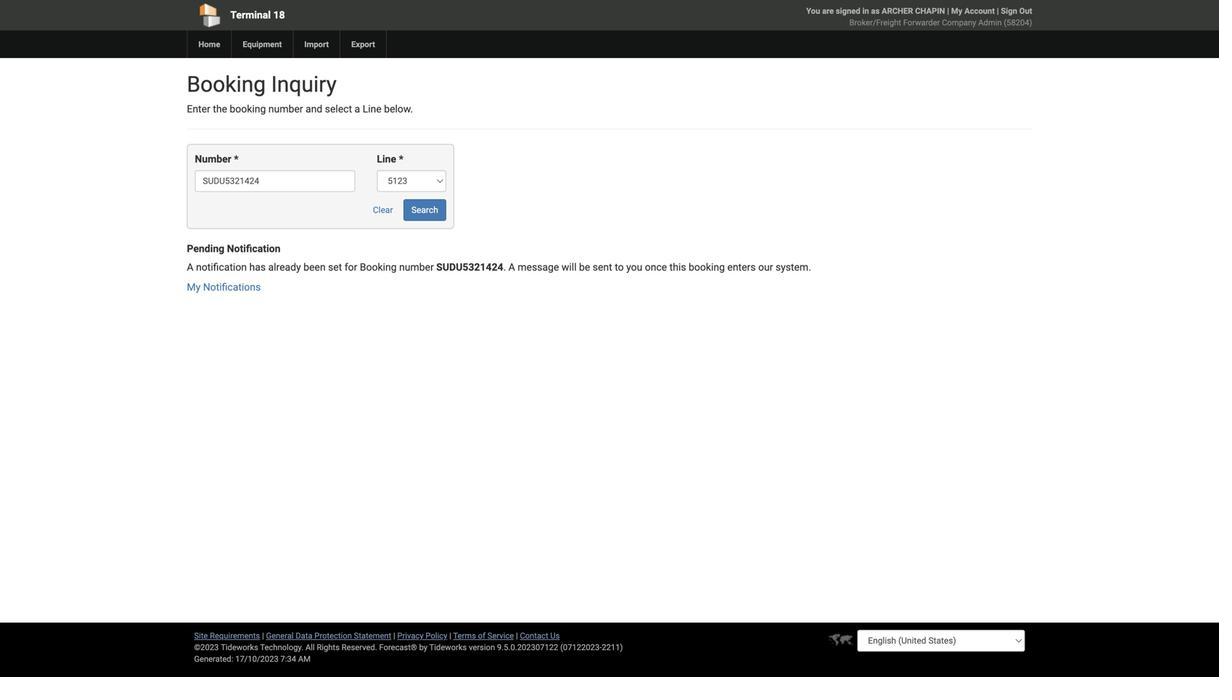 Task type: vqa. For each thing, say whether or not it's contained in the screenshot.
ARCHER
yes



Task type: locate. For each thing, give the bounding box(es) containing it.
as
[[871, 6, 880, 16]]

general data protection statement link
[[266, 631, 391, 640]]

17/10/2023
[[235, 654, 279, 664]]

search
[[412, 205, 438, 215]]

already
[[268, 261, 301, 273]]

0 horizontal spatial a
[[187, 261, 194, 273]]

my inside you are signed in as archer chapin | my account | sign out broker/freight forwarder company admin (58204)
[[951, 6, 963, 16]]

service
[[488, 631, 514, 640]]

0 horizontal spatial my
[[187, 281, 201, 293]]

booking
[[230, 103, 266, 115], [689, 261, 725, 273]]

1 horizontal spatial booking
[[689, 261, 725, 273]]

1 horizontal spatial a
[[509, 261, 515, 273]]

1 horizontal spatial *
[[399, 153, 403, 165]]

2 a from the left
[[509, 261, 515, 273]]

contact
[[520, 631, 548, 640]]

number inside pending notification a notification has already been set for booking number sudu5321424 . a message will be sent to you once this booking enters our system.
[[399, 261, 434, 273]]

sent
[[593, 261, 612, 273]]

rights
[[317, 643, 340, 652]]

number left the and
[[268, 103, 303, 115]]

generated:
[[194, 654, 233, 664]]

my notifications link
[[187, 281, 261, 293]]

system.
[[776, 261, 811, 273]]

terms of service link
[[453, 631, 514, 640]]

line
[[363, 103, 382, 115], [377, 153, 396, 165]]

Number * text field
[[195, 170, 355, 192]]

message
[[518, 261, 559, 273]]

1 vertical spatial line
[[377, 153, 396, 165]]

requirements
[[210, 631, 260, 640]]

export link
[[340, 30, 386, 58]]

a right .
[[509, 261, 515, 273]]

0 vertical spatial my
[[951, 6, 963, 16]]

once
[[645, 261, 667, 273]]

0 horizontal spatial booking
[[187, 71, 266, 97]]

a
[[187, 261, 194, 273], [509, 261, 515, 273]]

booking inquiry enter the booking number and select a line below.
[[187, 71, 413, 115]]

©2023 tideworks
[[194, 643, 258, 652]]

booking up the
[[187, 71, 266, 97]]

1 * from the left
[[234, 153, 239, 165]]

* for line *
[[399, 153, 403, 165]]

line up clear button
[[377, 153, 396, 165]]

booking right the
[[230, 103, 266, 115]]

0 vertical spatial line
[[363, 103, 382, 115]]

this
[[670, 261, 686, 273]]

general
[[266, 631, 294, 640]]

0 vertical spatial number
[[268, 103, 303, 115]]

*
[[234, 153, 239, 165], [399, 153, 403, 165]]

booking
[[187, 71, 266, 97], [360, 261, 397, 273]]

admin
[[978, 18, 1002, 27]]

0 vertical spatial booking
[[187, 71, 266, 97]]

| up the 9.5.0.202307122
[[516, 631, 518, 640]]

terminal 18 link
[[187, 0, 526, 30]]

a down pending
[[187, 261, 194, 273]]

1 horizontal spatial my
[[951, 6, 963, 16]]

1 horizontal spatial booking
[[360, 261, 397, 273]]

my
[[951, 6, 963, 16], [187, 281, 201, 293]]

statement
[[354, 631, 391, 640]]

contact us link
[[520, 631, 560, 640]]

|
[[947, 6, 949, 16], [997, 6, 999, 16], [262, 631, 264, 640], [393, 631, 395, 640], [449, 631, 451, 640], [516, 631, 518, 640]]

notification
[[227, 243, 281, 255]]

1 vertical spatial booking
[[360, 261, 397, 273]]

tideworks
[[429, 643, 467, 652]]

a
[[355, 103, 360, 115]]

set
[[328, 261, 342, 273]]

0 horizontal spatial *
[[234, 153, 239, 165]]

my account link
[[951, 6, 995, 16]]

1 vertical spatial number
[[399, 261, 434, 273]]

privacy
[[397, 631, 424, 640]]

sign
[[1001, 6, 1017, 16]]

booking inside pending notification a notification has already been set for booking number sudu5321424 . a message will be sent to you once this booking enters our system.
[[360, 261, 397, 273]]

booking right for
[[360, 261, 397, 273]]

chapin
[[915, 6, 945, 16]]

number inside booking inquiry enter the booking number and select a line below.
[[268, 103, 303, 115]]

1 vertical spatial booking
[[689, 261, 725, 273]]

booking right this at the top of page
[[689, 261, 725, 273]]

account
[[965, 6, 995, 16]]

archer
[[882, 6, 913, 16]]

2 * from the left
[[399, 153, 403, 165]]

0 horizontal spatial booking
[[230, 103, 266, 115]]

version
[[469, 643, 495, 652]]

number
[[268, 103, 303, 115], [399, 261, 434, 273]]

import
[[304, 40, 329, 49]]

number left sudu5321424
[[399, 261, 434, 273]]

the
[[213, 103, 227, 115]]

been
[[304, 261, 326, 273]]

in
[[863, 6, 869, 16]]

below.
[[384, 103, 413, 115]]

number
[[195, 153, 231, 165]]

my down the "notification" on the left
[[187, 281, 201, 293]]

1 horizontal spatial number
[[399, 261, 434, 273]]

* down "below."
[[399, 153, 403, 165]]

0 horizontal spatial number
[[268, 103, 303, 115]]

0 vertical spatial booking
[[230, 103, 266, 115]]

my up company
[[951, 6, 963, 16]]

line right a
[[363, 103, 382, 115]]

* right number
[[234, 153, 239, 165]]

enters
[[728, 261, 756, 273]]

9.5.0.202307122
[[497, 643, 558, 652]]



Task type: describe. For each thing, give the bounding box(es) containing it.
you
[[626, 261, 643, 273]]

will
[[562, 261, 577, 273]]

| left sign
[[997, 6, 999, 16]]

number *
[[195, 153, 239, 165]]

sudu5321424
[[436, 261, 503, 273]]

1 vertical spatial my
[[187, 281, 201, 293]]

pending
[[187, 243, 224, 255]]

booking inside pending notification a notification has already been set for booking number sudu5321424 . a message will be sent to you once this booking enters our system.
[[689, 261, 725, 273]]

data
[[296, 631, 313, 640]]

my notifications
[[187, 281, 261, 293]]

site requirements | general data protection statement | privacy policy | terms of service | contact us ©2023 tideworks technology. all rights reserved. forecast® by tideworks version 9.5.0.202307122 (07122023-2211) generated: 17/10/2023 7:34 am
[[194, 631, 623, 664]]

protection
[[315, 631, 352, 640]]

line *
[[377, 153, 403, 165]]

site
[[194, 631, 208, 640]]

signed
[[836, 6, 861, 16]]

(58204)
[[1004, 18, 1032, 27]]

| left general
[[262, 631, 264, 640]]

all
[[306, 643, 315, 652]]

notifications
[[203, 281, 261, 293]]

inquiry
[[271, 71, 337, 97]]

has
[[249, 261, 266, 273]]

site requirements link
[[194, 631, 260, 640]]

and
[[306, 103, 322, 115]]

terminal 18
[[230, 9, 285, 21]]

.
[[503, 261, 506, 273]]

am
[[298, 654, 311, 664]]

home
[[198, 40, 220, 49]]

1 a from the left
[[187, 261, 194, 273]]

privacy policy link
[[397, 631, 447, 640]]

pending notification a notification has already been set for booking number sudu5321424 . a message will be sent to you once this booking enters our system.
[[187, 243, 811, 273]]

import link
[[293, 30, 340, 58]]

forecast®
[[379, 643, 417, 652]]

enter
[[187, 103, 210, 115]]

our
[[758, 261, 773, 273]]

home link
[[187, 30, 231, 58]]

you are signed in as archer chapin | my account | sign out broker/freight forwarder company admin (58204)
[[806, 6, 1032, 27]]

booking inside booking inquiry enter the booking number and select a line below.
[[187, 71, 266, 97]]

| up tideworks
[[449, 631, 451, 640]]

7:34
[[281, 654, 296, 664]]

| up the forecast®
[[393, 631, 395, 640]]

policy
[[426, 631, 447, 640]]

terminal
[[230, 9, 271, 21]]

line inside booking inquiry enter the booking number and select a line below.
[[363, 103, 382, 115]]

are
[[822, 6, 834, 16]]

notification
[[196, 261, 247, 273]]

sign out link
[[1001, 6, 1032, 16]]

company
[[942, 18, 976, 27]]

search button
[[404, 199, 446, 221]]

| up company
[[947, 6, 949, 16]]

us
[[550, 631, 560, 640]]

reserved.
[[342, 643, 377, 652]]

terms
[[453, 631, 476, 640]]

equipment
[[243, 40, 282, 49]]

18
[[273, 9, 285, 21]]

2211)
[[602, 643, 623, 652]]

export
[[351, 40, 375, 49]]

equipment link
[[231, 30, 293, 58]]

(07122023-
[[560, 643, 602, 652]]

for
[[345, 261, 357, 273]]

* for number *
[[234, 153, 239, 165]]

by
[[419, 643, 428, 652]]

you
[[806, 6, 820, 16]]

out
[[1019, 6, 1032, 16]]

be
[[579, 261, 590, 273]]

clear
[[373, 205, 393, 215]]

broker/freight
[[850, 18, 901, 27]]

of
[[478, 631, 486, 640]]

technology.
[[260, 643, 304, 652]]

booking inside booking inquiry enter the booking number and select a line below.
[[230, 103, 266, 115]]

to
[[615, 261, 624, 273]]

select
[[325, 103, 352, 115]]

forwarder
[[903, 18, 940, 27]]

clear button
[[365, 199, 401, 221]]



